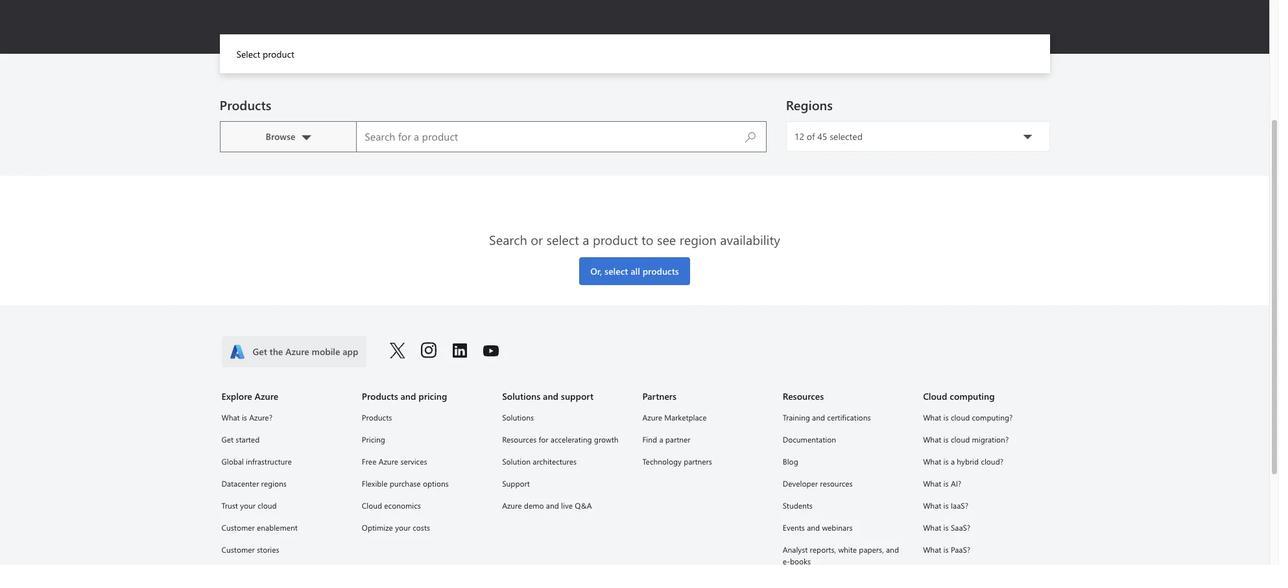 Task type: describe. For each thing, give the bounding box(es) containing it.
12
[[795, 130, 805, 143]]

for
[[539, 435, 549, 445]]

0 vertical spatial product
[[263, 48, 294, 60]]

infrastructure
[[246, 457, 292, 467]]

and for events
[[807, 523, 820, 533]]

what is iaas? link
[[923, 499, 1048, 513]]

azure up azure? at bottom
[[255, 391, 278, 403]]

or
[[531, 231, 543, 248]]

trust
[[222, 501, 238, 511]]

is for what is a hybrid cloud?
[[944, 457, 949, 467]]

azure?
[[249, 413, 273, 423]]

technology partners link
[[643, 455, 767, 469]]

accelerating
[[551, 435, 592, 445]]

what is cloud migration?
[[923, 435, 1009, 445]]

training and certifications
[[783, 413, 871, 423]]

developer
[[783, 479, 818, 489]]

resources for resources
[[783, 391, 824, 403]]

select inside "button"
[[605, 265, 628, 278]]

costs
[[413, 523, 430, 533]]

is for what is iaas?
[[944, 501, 949, 511]]

what is a hybrid cloud? link
[[923, 455, 1048, 469]]

get for get started
[[222, 435, 234, 445]]

documentation
[[783, 435, 836, 445]]

select
[[237, 48, 260, 60]]

what is paas? link
[[923, 543, 1048, 557]]

0 horizontal spatial select
[[547, 231, 579, 248]]

analyst
[[783, 545, 808, 556]]

customer for customer stories
[[222, 545, 255, 556]]

cloud economics link
[[362, 499, 487, 513]]

live
[[561, 501, 573, 511]]

cloud for computing?
[[951, 413, 970, 423]]

optimize your costs link
[[362, 521, 487, 535]]

products and pricing
[[362, 391, 447, 403]]

reports,
[[810, 545, 836, 556]]

flexible
[[362, 479, 388, 489]]

of
[[807, 130, 815, 143]]

what for what is cloud migration?
[[923, 435, 942, 445]]

what is cloud computing? link
[[923, 411, 1048, 425]]

1 vertical spatial product
[[593, 231, 638, 248]]

developer resources
[[783, 479, 853, 489]]

pricing link
[[362, 433, 487, 447]]

stories
[[257, 545, 279, 556]]

and for products
[[401, 391, 416, 403]]

hybrid
[[957, 457, 979, 467]]

partner
[[666, 435, 691, 445]]

search or select a product to see region availability
[[489, 231, 781, 248]]

is for what is cloud computing?
[[944, 413, 949, 423]]

what for what is azure?
[[222, 413, 240, 423]]

growth
[[594, 435, 619, 445]]

products link
[[362, 411, 487, 425]]

and for training
[[812, 413, 825, 423]]

datacenter
[[222, 479, 259, 489]]

economics
[[384, 501, 421, 511]]

app
[[343, 346, 358, 358]]

what is a hybrid cloud?
[[923, 457, 1004, 467]]

students link
[[783, 499, 908, 513]]

what is azure? link
[[222, 411, 346, 425]]

is for what is paas?
[[944, 545, 949, 556]]

books
[[790, 557, 811, 566]]

migration?
[[972, 435, 1009, 445]]

white
[[839, 545, 857, 556]]

support
[[502, 479, 530, 489]]

solution architectures link
[[502, 455, 627, 469]]

blog link
[[783, 455, 908, 469]]

your for optimize
[[395, 523, 411, 533]]

mobile
[[312, 346, 340, 358]]

0 vertical spatial products
[[220, 96, 271, 114]]

what is azure?
[[222, 413, 273, 423]]

what for what is ai?
[[923, 479, 942, 489]]

e-
[[783, 557, 790, 566]]

resources for resources for accelerating growth
[[502, 435, 537, 445]]

products for products link
[[362, 413, 392, 423]]

customer enablement link
[[222, 521, 346, 535]]

products and pricing element
[[362, 411, 487, 535]]

cloud?
[[981, 457, 1004, 467]]

enablement
[[257, 523, 298, 533]]

customer stories
[[222, 545, 279, 556]]

optimize your costs
[[362, 523, 430, 533]]

global
[[222, 457, 244, 467]]

all
[[631, 265, 640, 278]]

azure right the
[[286, 346, 309, 358]]

certifications
[[828, 413, 871, 423]]

iaas?
[[951, 501, 969, 511]]

students
[[783, 501, 813, 511]]

paas?
[[951, 545, 971, 556]]

optimize
[[362, 523, 393, 533]]

or, select all products
[[591, 265, 679, 278]]

what is paas?
[[923, 545, 971, 556]]

solution
[[502, 457, 531, 467]]

regions
[[786, 96, 833, 114]]

what is iaas?
[[923, 501, 969, 511]]

cloud computing
[[923, 391, 995, 403]]

solutions and support element
[[502, 411, 627, 513]]

or,
[[591, 265, 602, 278]]

partners
[[643, 391, 677, 403]]

azure inside 'solutions and support' element
[[502, 501, 522, 511]]

is for what is ai?
[[944, 479, 949, 489]]

technology partners
[[643, 457, 712, 467]]

events
[[783, 523, 805, 533]]

cloud computing element
[[923, 411, 1048, 566]]

azure inside products and pricing element
[[379, 457, 398, 467]]

selected
[[830, 130, 863, 143]]

solution architectures
[[502, 457, 577, 467]]

architectures
[[533, 457, 577, 467]]

explore azure
[[222, 391, 278, 403]]

what is ai?
[[923, 479, 962, 489]]



Task type: vqa. For each thing, say whether or not it's contained in the screenshot.
way
no



Task type: locate. For each thing, give the bounding box(es) containing it.
1 vertical spatial get
[[222, 435, 234, 445]]

browse button
[[220, 121, 356, 152]]

and right training
[[812, 413, 825, 423]]

0 horizontal spatial product
[[263, 48, 294, 60]]

1 vertical spatial solutions
[[502, 413, 534, 423]]

a inside cloud computing element
[[951, 457, 955, 467]]

1 customer from the top
[[222, 523, 255, 533]]

1 vertical spatial cloud
[[951, 435, 970, 445]]

free
[[362, 457, 377, 467]]

and left pricing
[[401, 391, 416, 403]]

1 vertical spatial a
[[660, 435, 663, 445]]

computing?
[[972, 413, 1013, 423]]

events and webinars
[[783, 523, 853, 533]]

size2 image
[[229, 345, 245, 360]]

region
[[680, 231, 717, 248]]

explore azure element
[[222, 411, 346, 557]]

0 vertical spatial select
[[547, 231, 579, 248]]

solutions for solutions
[[502, 413, 534, 423]]

is inside "link"
[[944, 413, 949, 423]]

1 horizontal spatial resources
[[783, 391, 824, 403]]

saas?
[[951, 523, 971, 533]]

cloud
[[951, 413, 970, 423], [951, 435, 970, 445], [258, 501, 277, 511]]

is left saas?
[[944, 523, 949, 533]]

and for solutions
[[543, 391, 559, 403]]

0 vertical spatial cloud
[[923, 391, 948, 403]]

get left started
[[222, 435, 234, 445]]

customer for customer enablement
[[222, 523, 255, 533]]

follow microsoft azure on linkedin image
[[452, 343, 468, 359]]

your inside products and pricing element
[[395, 523, 411, 533]]

2 vertical spatial products
[[362, 413, 392, 423]]

resources up solution at bottom left
[[502, 435, 537, 445]]

0 vertical spatial your
[[240, 501, 256, 511]]

solutions down solutions and support
[[502, 413, 534, 423]]

cloud left computing
[[923, 391, 948, 403]]

1 horizontal spatial a
[[660, 435, 663, 445]]

cloud down flexible
[[362, 501, 382, 511]]

azure up "find" at the right of the page
[[643, 413, 662, 423]]

what up what is ai?
[[923, 457, 942, 467]]

what
[[222, 413, 240, 423], [923, 413, 942, 423], [923, 435, 942, 445], [923, 457, 942, 467], [923, 479, 942, 489], [923, 501, 942, 511], [923, 523, 942, 533], [923, 545, 942, 556]]

0 vertical spatial get
[[253, 346, 267, 358]]

resources up training
[[783, 391, 824, 403]]

azure inside partners element
[[643, 413, 662, 423]]

and inside 'link'
[[807, 523, 820, 533]]

and left live
[[546, 501, 559, 511]]

your inside explore azure element
[[240, 501, 256, 511]]

support
[[561, 391, 594, 403]]

customer down trust
[[222, 523, 255, 533]]

what down what is ai?
[[923, 501, 942, 511]]

resources inside 'solutions and support' element
[[502, 435, 537, 445]]

what inside "link"
[[923, 413, 942, 423]]

what for what is a hybrid cloud?
[[923, 457, 942, 467]]

45
[[818, 130, 827, 143]]

what for what is paas?
[[923, 545, 942, 556]]

solutions up solutions 'link'
[[502, 391, 541, 403]]

partners
[[684, 457, 712, 467]]

is for what is azure?
[[242, 413, 247, 423]]

select right or
[[547, 231, 579, 248]]

azure
[[286, 346, 309, 358], [255, 391, 278, 403], [643, 413, 662, 423], [379, 457, 398, 467], [502, 501, 522, 511]]

2 vertical spatial a
[[951, 457, 955, 467]]

demo
[[524, 501, 544, 511]]

services
[[401, 457, 427, 467]]

get for get the azure mobile app
[[253, 346, 267, 358]]

get started
[[222, 435, 260, 445]]

purchase
[[390, 479, 421, 489]]

ai?
[[951, 479, 962, 489]]

1 horizontal spatial select
[[605, 265, 628, 278]]

what left 'ai?'
[[923, 479, 942, 489]]

0 vertical spatial customer
[[222, 523, 255, 533]]

1 horizontal spatial cloud
[[923, 391, 948, 403]]

cloud for cloud economics
[[362, 501, 382, 511]]

and right papers,
[[886, 545, 899, 556]]

customer enablement
[[222, 523, 298, 533]]

what down what is iaas?
[[923, 523, 942, 533]]

datacenter regions
[[222, 479, 287, 489]]

q&a
[[575, 501, 592, 511]]

what is cloud computing?
[[923, 413, 1013, 423]]

options
[[423, 479, 449, 489]]

12 of 45 selected
[[795, 130, 863, 143]]

search
[[489, 231, 527, 248]]

is left hybrid
[[944, 457, 949, 467]]

get inside explore azure element
[[222, 435, 234, 445]]

get left the
[[253, 346, 267, 358]]

cloud inside explore azure element
[[258, 501, 277, 511]]

2 customer from the top
[[222, 545, 255, 556]]

and up solutions 'link'
[[543, 391, 559, 403]]

1 horizontal spatial product
[[593, 231, 638, 248]]

availability
[[720, 231, 781, 248]]

0 horizontal spatial your
[[240, 501, 256, 511]]

free azure services link
[[362, 455, 487, 469]]

partners element
[[643, 411, 767, 469]]

flexible purchase options link
[[362, 477, 487, 491]]

your left the costs
[[395, 523, 411, 533]]

is left 'ai?'
[[944, 479, 949, 489]]

1 solutions from the top
[[502, 391, 541, 403]]

product right select
[[263, 48, 294, 60]]

products for products and pricing
[[362, 391, 398, 403]]

what for what is saas?
[[923, 523, 942, 533]]

what is saas? link
[[923, 521, 1048, 535]]

is for what is saas?
[[944, 523, 949, 533]]

or, select all products button
[[580, 258, 690, 285]]

pricing
[[419, 391, 447, 403]]

product
[[263, 48, 294, 60], [593, 231, 638, 248]]

customer
[[222, 523, 255, 533], [222, 545, 255, 556]]

azure marketplace link
[[643, 411, 767, 425]]

cloud for cloud computing
[[923, 391, 948, 403]]

get the azure mobile app link
[[222, 337, 366, 368]]

cloud
[[923, 391, 948, 403], [362, 501, 382, 511]]

cloud inside "link"
[[951, 413, 970, 423]]

what down the cloud computing on the bottom of the page
[[923, 413, 942, 423]]

global infrastructure
[[222, 457, 292, 467]]

cloud inside products and pricing element
[[362, 501, 382, 511]]

2 vertical spatial cloud
[[258, 501, 277, 511]]

2 horizontal spatial a
[[951, 457, 955, 467]]

Search for a product text field
[[357, 122, 766, 152]]

is for what is cloud migration?
[[944, 435, 949, 445]]

2 solutions from the top
[[502, 413, 534, 423]]

and
[[401, 391, 416, 403], [543, 391, 559, 403], [812, 413, 825, 423], [546, 501, 559, 511], [807, 523, 820, 533], [886, 545, 899, 556]]

a
[[583, 231, 589, 248], [660, 435, 663, 445], [951, 457, 955, 467]]

1 vertical spatial your
[[395, 523, 411, 533]]

resources element
[[783, 411, 908, 566]]

product left to
[[593, 231, 638, 248]]

0 horizontal spatial a
[[583, 231, 589, 248]]

webinars
[[822, 523, 853, 533]]

started
[[236, 435, 260, 445]]

is down the cloud computing on the bottom of the page
[[944, 413, 949, 423]]

is left paas?
[[944, 545, 949, 556]]

a right "find" at the right of the page
[[660, 435, 663, 445]]

solutions and support
[[502, 391, 594, 403]]

0 vertical spatial solutions
[[502, 391, 541, 403]]

find
[[643, 435, 657, 445]]

0 horizontal spatial resources
[[502, 435, 537, 445]]

technology
[[643, 457, 682, 467]]

papers,
[[859, 545, 884, 556]]

free azure services
[[362, 457, 427, 467]]

analyst reports, white papers, and e-books link
[[783, 543, 908, 566]]

0 horizontal spatial get
[[222, 435, 234, 445]]

pricing
[[362, 435, 385, 445]]

a right or
[[583, 231, 589, 248]]

what inside explore azure element
[[222, 413, 240, 423]]

1 vertical spatial resources
[[502, 435, 537, 445]]

marketplace
[[665, 413, 707, 423]]

your right trust
[[240, 501, 256, 511]]

to
[[642, 231, 654, 248]]

1 vertical spatial customer
[[222, 545, 255, 556]]

global infrastructure link
[[222, 455, 346, 469]]

cloud down the cloud computing on the bottom of the page
[[951, 413, 970, 423]]

what is ai? link
[[923, 477, 1048, 491]]

is inside explore azure element
[[242, 413, 247, 423]]

what for what is cloud computing?
[[923, 413, 942, 423]]

solutions link
[[502, 411, 627, 425]]

1 horizontal spatial your
[[395, 523, 411, 533]]

azure demo and live q&a
[[502, 501, 592, 511]]

cloud down regions
[[258, 501, 277, 511]]

0 vertical spatial resources
[[783, 391, 824, 403]]

what down what is saas?
[[923, 545, 942, 556]]

your for trust
[[240, 501, 256, 511]]

solutions inside 'link'
[[502, 413, 534, 423]]

explore
[[222, 391, 252, 403]]

cloud up the what is a hybrid cloud?
[[951, 435, 970, 445]]

1 vertical spatial cloud
[[362, 501, 382, 511]]

what is cloud migration? link
[[923, 433, 1048, 447]]

1 horizontal spatial get
[[253, 346, 267, 358]]

resources for accelerating growth link
[[502, 433, 627, 447]]

get the azure mobile app
[[253, 346, 358, 358]]

and right the events
[[807, 523, 820, 533]]

trust your cloud
[[222, 501, 277, 511]]

azure marketplace
[[643, 413, 707, 423]]

what up the what is a hybrid cloud?
[[923, 435, 942, 445]]

0 vertical spatial cloud
[[951, 413, 970, 423]]

follow microsoft azure on twitter image
[[390, 343, 405, 359]]

is left azure? at bottom
[[242, 413, 247, 423]]

get started link
[[222, 433, 346, 447]]

products
[[220, 96, 271, 114], [362, 391, 398, 403], [362, 413, 392, 423]]

cloud for migration?
[[951, 435, 970, 445]]

0 vertical spatial a
[[583, 231, 589, 248]]

select left the all
[[605, 265, 628, 278]]

and inside analyst reports, white papers, and e-books
[[886, 545, 899, 556]]

customer left the stories
[[222, 545, 255, 556]]

1 vertical spatial select
[[605, 265, 628, 278]]

is left iaas?
[[944, 501, 949, 511]]

customer stories link
[[222, 543, 346, 557]]

events and webinars link
[[783, 521, 908, 535]]

solutions for solutions and support
[[502, 391, 541, 403]]

what for what is iaas?
[[923, 501, 942, 511]]

support link
[[502, 477, 627, 491]]

get
[[253, 346, 267, 358], [222, 435, 234, 445]]

computing
[[950, 391, 995, 403]]

0 horizontal spatial cloud
[[362, 501, 382, 511]]

1 vertical spatial products
[[362, 391, 398, 403]]

azure left the demo
[[502, 501, 522, 511]]

what down explore
[[222, 413, 240, 423]]

is up the what is a hybrid cloud?
[[944, 435, 949, 445]]

azure right free
[[379, 457, 398, 467]]

a left hybrid
[[951, 457, 955, 467]]



